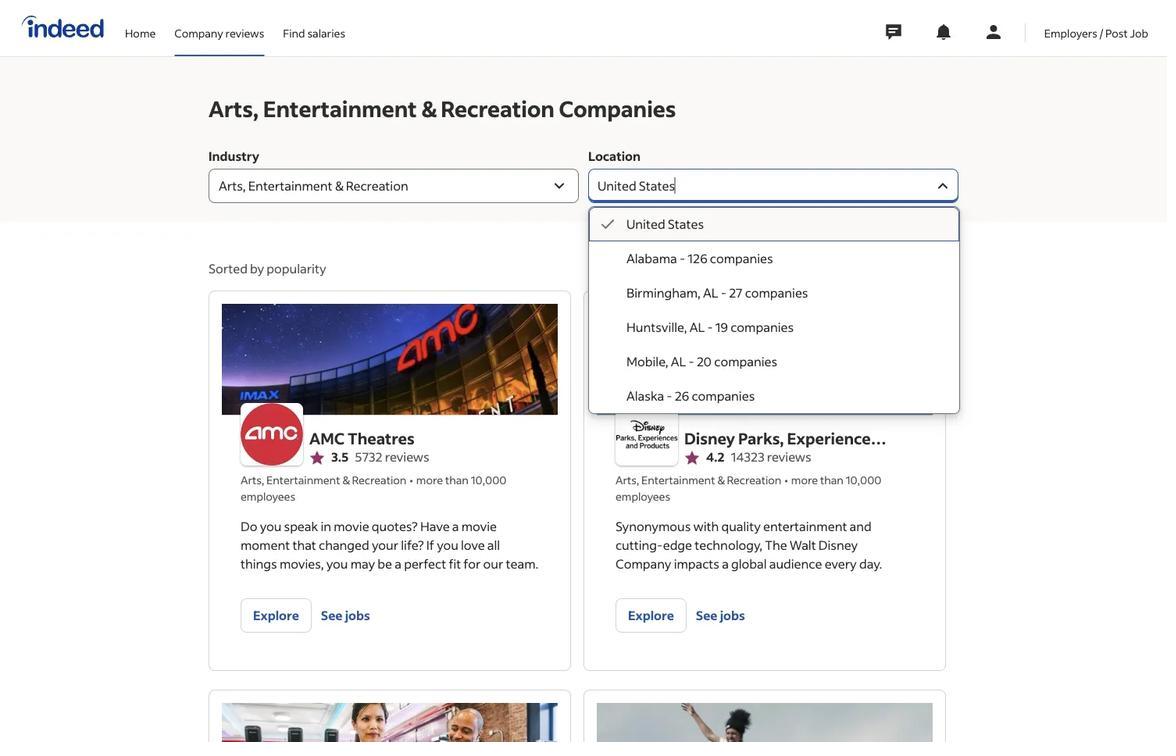 Task type: locate. For each thing, give the bounding box(es) containing it.
united states
[[627, 216, 704, 232]]

have
[[420, 519, 450, 535]]

jobs down global
[[721, 608, 746, 624]]

- left 126
[[680, 251, 686, 267]]

parks,
[[739, 428, 785, 449]]

moment
[[241, 537, 290, 553]]

- left '19'
[[708, 319, 713, 335]]

al left 27
[[704, 285, 719, 301]]

by
[[250, 261, 264, 277]]

impacts
[[674, 556, 720, 572]]

- left 27
[[721, 285, 727, 301]]

1 horizontal spatial 10,000
[[846, 473, 882, 487]]

1 horizontal spatial movie
[[462, 519, 497, 535]]

more than 10,000 employees
[[241, 473, 507, 504], [616, 473, 882, 504]]

0 horizontal spatial more than 10,000 employees
[[241, 473, 507, 504]]

companies
[[710, 251, 774, 267], [746, 285, 809, 301], [731, 319, 794, 335], [715, 354, 778, 370], [692, 388, 755, 404]]

more down disney parks, experiences and products link
[[792, 473, 819, 487]]

company reviews
[[175, 26, 265, 40]]

a
[[453, 519, 459, 535], [395, 556, 402, 572], [722, 556, 729, 572]]

1 horizontal spatial see jobs
[[696, 608, 746, 624]]

find salaries link
[[283, 0, 346, 53]]

1 10,000 from the left
[[471, 473, 507, 487]]

0 horizontal spatial employees
[[241, 490, 296, 504]]

0 horizontal spatial see
[[321, 608, 343, 624]]

sorted
[[209, 261, 248, 277]]

1 horizontal spatial than
[[821, 473, 844, 487]]

1 employees from the left
[[241, 490, 296, 504]]

0 horizontal spatial and
[[685, 452, 713, 472]]

companies right 27
[[746, 285, 809, 301]]

2 explore link from the left
[[616, 599, 687, 633]]

company reviews link
[[175, 0, 265, 53]]

see jobs for amc theatres
[[321, 608, 370, 624]]

arts,
[[209, 94, 259, 122], [219, 178, 246, 194], [241, 473, 264, 487], [616, 473, 640, 487]]

2 horizontal spatial reviews
[[768, 449, 812, 465]]

that
[[293, 537, 316, 553]]

companies right '19'
[[731, 319, 794, 335]]

2 10,000 from the left
[[846, 473, 882, 487]]

disney parks, experiences and products
[[685, 428, 879, 472]]

employees up do
[[241, 490, 296, 504]]

see jobs link down the impacts
[[696, 599, 746, 633]]

and left 14323
[[685, 452, 713, 472]]

location list box
[[589, 207, 960, 414]]

explore link down things
[[241, 599, 312, 633]]

disney up every
[[819, 537, 858, 553]]

1 more from the left
[[417, 473, 443, 487]]

more than 10,000 employees down 5732
[[241, 473, 507, 504]]

more than 10,000 employees for parks,
[[616, 473, 882, 504]]

mobile, al - 20 companies
[[627, 354, 778, 370]]

companies for 19
[[731, 319, 794, 335]]

&
[[422, 94, 437, 122], [335, 178, 344, 194], [343, 473, 350, 487], [718, 473, 725, 487]]

1 horizontal spatial explore link
[[616, 599, 687, 633]]

1 horizontal spatial see jobs link
[[696, 599, 746, 633]]

0 horizontal spatial than
[[446, 473, 469, 487]]

companies down the 20
[[692, 388, 755, 404]]

2 than from the left
[[821, 473, 844, 487]]

sorted by popularity
[[209, 261, 326, 277]]

reviews inside company reviews link
[[226, 26, 265, 40]]

1 horizontal spatial company
[[616, 556, 672, 572]]

1 more than 10,000 employees from the left
[[241, 473, 507, 504]]

reviews left find
[[226, 26, 265, 40]]

states
[[668, 216, 704, 232]]

in
[[321, 519, 332, 535]]

employees for disney parks, experiences and products
[[616, 490, 671, 504]]

disney parks, experiences and products link
[[685, 427, 894, 472]]

•
[[410, 473, 413, 487], [785, 473, 789, 487]]

0 horizontal spatial company
[[175, 26, 223, 40]]

0 horizontal spatial see jobs link
[[321, 599, 370, 633]]

employees for amc theatres
[[241, 490, 296, 504]]

arts, entertainment & recreation companies
[[209, 94, 676, 122]]

reviews for disney
[[768, 449, 812, 465]]

company down cutting-
[[616, 556, 672, 572]]

al for mobile,
[[671, 354, 687, 370]]

1 than from the left
[[446, 473, 469, 487]]

quality
[[722, 519, 761, 535]]

1 horizontal spatial employees
[[616, 490, 671, 504]]

al left the 20
[[671, 354, 687, 370]]

see
[[321, 608, 343, 624], [696, 608, 718, 624]]

a down technology,
[[722, 556, 729, 572]]

than for amc theatres
[[446, 473, 469, 487]]

al
[[704, 285, 719, 301], [690, 319, 705, 335], [671, 354, 687, 370]]

1 vertical spatial company
[[616, 556, 672, 572]]

find salaries
[[283, 26, 346, 40]]

with
[[694, 519, 719, 535]]

companies right the 20
[[715, 354, 778, 370]]

companies up 27
[[710, 251, 774, 267]]

1 vertical spatial and
[[850, 519, 872, 535]]

employees
[[241, 490, 296, 504], [616, 490, 671, 504]]

employees up synonymous
[[616, 490, 671, 504]]

movies,
[[280, 556, 324, 572]]

1 explore link from the left
[[241, 599, 312, 633]]

-
[[680, 251, 686, 267], [721, 285, 727, 301], [708, 319, 713, 335], [689, 354, 695, 370], [667, 388, 673, 404]]

huntsville,
[[627, 319, 688, 335]]

& inside popup button
[[335, 178, 344, 194]]

1 vertical spatial you
[[437, 537, 459, 553]]

than up the have
[[446, 473, 469, 487]]

see jobs down the impacts
[[696, 608, 746, 624]]

you down changed
[[327, 556, 348, 572]]

reviews down theatres
[[385, 449, 430, 465]]

and up day.
[[850, 519, 872, 535]]

movie
[[334, 519, 369, 535], [462, 519, 497, 535]]

2 jobs from the left
[[721, 608, 746, 624]]

0 horizontal spatial jobs
[[345, 608, 370, 624]]

explore link
[[241, 599, 312, 633], [616, 599, 687, 633]]

huntsville, al - 19 companies
[[627, 319, 794, 335]]

changed
[[319, 537, 370, 553]]

1 horizontal spatial more
[[792, 473, 819, 487]]

3.5
[[331, 449, 349, 465]]

see jobs down may
[[321, 608, 370, 624]]

explore link for disney parks, experiences and products
[[616, 599, 687, 633]]

explore down things
[[253, 608, 299, 624]]

1 see jobs from the left
[[321, 608, 370, 624]]

1 vertical spatial al
[[690, 319, 705, 335]]

home link
[[125, 0, 156, 53]]

0 vertical spatial al
[[704, 285, 719, 301]]

than
[[446, 473, 469, 487], [821, 473, 844, 487]]

/
[[1101, 26, 1104, 40]]

see jobs
[[321, 608, 370, 624], [696, 608, 746, 624]]

2 horizontal spatial a
[[722, 556, 729, 572]]

account image
[[985, 23, 1004, 41]]

jobs down may
[[345, 608, 370, 624]]

1 • from the left
[[410, 473, 413, 487]]

2 more than 10,000 employees from the left
[[616, 473, 882, 504]]

0 horizontal spatial more
[[417, 473, 443, 487]]

1 see from the left
[[321, 608, 343, 624]]

1 explore from the left
[[253, 608, 299, 624]]

2 vertical spatial you
[[327, 556, 348, 572]]

2 explore from the left
[[629, 608, 674, 624]]

entertainment
[[263, 94, 417, 122], [248, 178, 333, 194], [267, 473, 340, 487], [642, 473, 716, 487]]

1 horizontal spatial jobs
[[721, 608, 746, 624]]

0 vertical spatial disney
[[685, 428, 736, 449]]

- left the 20
[[689, 354, 695, 370]]

alaska - 26 companies
[[627, 388, 755, 404]]

1 jobs from the left
[[345, 608, 370, 624]]

0 horizontal spatial explore link
[[241, 599, 312, 633]]

- left 26
[[667, 388, 673, 404]]

see jobs link down may
[[321, 599, 370, 633]]

2 • from the left
[[785, 473, 789, 487]]

a right be
[[395, 556, 402, 572]]

a right the have
[[453, 519, 459, 535]]

see down movies,
[[321, 608, 343, 624]]

explore down the impacts
[[629, 608, 674, 624]]

see down the impacts
[[696, 608, 718, 624]]

al left '19'
[[690, 319, 705, 335]]

• down 5732 reviews link
[[410, 473, 413, 487]]

arts, down industry
[[219, 178, 246, 194]]

reviews for amc
[[385, 449, 430, 465]]

1 horizontal spatial explore
[[629, 608, 674, 624]]

things
[[241, 556, 277, 572]]

arts, up do
[[241, 473, 264, 487]]

speak
[[284, 519, 318, 535]]

reviews down parks,
[[768, 449, 812, 465]]

reviews
[[226, 26, 265, 40], [385, 449, 430, 465], [768, 449, 812, 465]]

edge
[[663, 537, 693, 553]]

1 horizontal spatial reviews
[[385, 449, 430, 465]]

team.
[[506, 556, 539, 572]]

arts, entertainment & recreation
[[219, 178, 409, 194], [241, 473, 407, 487], [616, 473, 782, 487]]

theatres
[[348, 428, 415, 449]]

2 employees from the left
[[616, 490, 671, 504]]

global
[[732, 556, 767, 572]]

see jobs link
[[321, 599, 370, 633], [696, 599, 746, 633]]

more for theatres
[[417, 473, 443, 487]]

entertainment down industry
[[248, 178, 333, 194]]

1 see jobs link from the left
[[321, 599, 370, 633]]

perfect
[[404, 556, 447, 572]]

and
[[685, 452, 713, 472], [850, 519, 872, 535]]

2 see jobs from the left
[[696, 608, 746, 624]]

more down 5732 reviews link
[[417, 473, 443, 487]]

more than 10,000 employees down products
[[616, 473, 882, 504]]

• down 14323 reviews link
[[785, 473, 789, 487]]

movie up changed
[[334, 519, 369, 535]]

2 more from the left
[[792, 473, 819, 487]]

1 horizontal spatial more than 10,000 employees
[[616, 473, 882, 504]]

disney
[[685, 428, 736, 449], [819, 537, 858, 553]]

the
[[765, 537, 788, 553]]

2 vertical spatial al
[[671, 354, 687, 370]]

birmingham, al - 27 companies
[[627, 285, 809, 301]]

- for 19
[[708, 319, 713, 335]]

0 horizontal spatial see jobs
[[321, 608, 370, 624]]

you right if
[[437, 537, 459, 553]]

0 horizontal spatial you
[[260, 519, 282, 535]]

0 horizontal spatial movie
[[334, 519, 369, 535]]

1 horizontal spatial and
[[850, 519, 872, 535]]

0 horizontal spatial reviews
[[226, 26, 265, 40]]

1 horizontal spatial •
[[785, 473, 789, 487]]

20
[[697, 354, 712, 370]]

2 see jobs link from the left
[[696, 599, 746, 633]]

more
[[417, 473, 443, 487], [792, 473, 819, 487]]

location
[[589, 148, 641, 164]]

0 horizontal spatial explore
[[253, 608, 299, 624]]

0 horizontal spatial •
[[410, 473, 413, 487]]

you
[[260, 519, 282, 535], [437, 537, 459, 553], [327, 556, 348, 572]]

0 horizontal spatial disney
[[685, 428, 736, 449]]

you up moment
[[260, 519, 282, 535]]

notifications unread count 0 image
[[935, 23, 954, 41]]

company right home
[[175, 26, 223, 40]]

disney up 4.2
[[685, 428, 736, 449]]

0 horizontal spatial 10,000
[[471, 473, 507, 487]]

than down experiences on the right bottom of the page
[[821, 473, 844, 487]]

1 vertical spatial disney
[[819, 537, 858, 553]]

jobs for disney parks, experiences and products
[[721, 608, 746, 624]]

more than 10,000 employees for theatres
[[241, 473, 507, 504]]

life?
[[401, 537, 424, 553]]

see jobs link for disney parks, experiences and products
[[696, 599, 746, 633]]

entertainment
[[764, 519, 848, 535]]

arts, entertainment & recreation inside popup button
[[219, 178, 409, 194]]

movie up love
[[462, 519, 497, 535]]

explore link down the impacts
[[616, 599, 687, 633]]

2 movie from the left
[[462, 519, 497, 535]]

10,000 down experiences on the right bottom of the page
[[846, 473, 882, 487]]

messages unread count 0 image
[[884, 16, 904, 48]]

2 see from the left
[[696, 608, 718, 624]]

0 vertical spatial and
[[685, 452, 713, 472]]

1 horizontal spatial see
[[696, 608, 718, 624]]

10,000 up all
[[471, 473, 507, 487]]

explore for amc theatres
[[253, 608, 299, 624]]

1 horizontal spatial disney
[[819, 537, 858, 553]]

arts, entertainment & recreation button
[[209, 169, 579, 203]]



Task type: describe. For each thing, give the bounding box(es) containing it.
10,000 for disney parks, experiences and products
[[846, 473, 882, 487]]

entertainment down 3.5
[[267, 473, 340, 487]]

3.5 5732 reviews
[[331, 449, 430, 465]]

job
[[1131, 26, 1149, 40]]

products
[[716, 452, 784, 472]]

disney inside synonymous with quality entertainment and cutting-edge technology, the walt disney company impacts a global audience every day.
[[819, 537, 858, 553]]

employers / post job
[[1045, 26, 1149, 40]]

0 vertical spatial company
[[175, 26, 223, 40]]

entertainment inside popup button
[[248, 178, 333, 194]]

united states option
[[589, 207, 960, 242]]

see jobs link for amc theatres
[[321, 599, 370, 633]]

al for birmingham,
[[704, 285, 719, 301]]

1 horizontal spatial a
[[453, 519, 459, 535]]

quotes?
[[372, 519, 418, 535]]

arts, down disney parks, experiences and products image at bottom
[[616, 473, 640, 487]]

alabama
[[627, 251, 678, 267]]

toggle menu image
[[934, 177, 953, 195]]

• for theatres
[[410, 473, 413, 487]]

0 horizontal spatial a
[[395, 556, 402, 572]]

birmingham,
[[627, 285, 701, 301]]

industry
[[209, 148, 259, 164]]

all
[[488, 537, 500, 553]]

if
[[427, 537, 435, 553]]

day.
[[860, 556, 883, 572]]

see for amc theatres
[[321, 608, 343, 624]]

27
[[730, 285, 743, 301]]

a inside synonymous with quality entertainment and cutting-edge technology, the walt disney company impacts a global audience every day.
[[722, 556, 729, 572]]

employers
[[1045, 26, 1098, 40]]

companies
[[559, 94, 676, 122]]

fit
[[449, 556, 461, 572]]

1 horizontal spatial you
[[327, 556, 348, 572]]

may
[[351, 556, 375, 572]]

salaries
[[308, 26, 346, 40]]

amc
[[310, 428, 345, 449]]

employers / post job link
[[1045, 0, 1149, 53]]

jobs for amc theatres
[[345, 608, 370, 624]]

al for huntsville,
[[690, 319, 705, 335]]

recreation inside popup button
[[346, 178, 409, 194]]

arts, inside popup button
[[219, 178, 246, 194]]

than for disney parks, experiences and products
[[821, 473, 844, 487]]

- for 27
[[721, 285, 727, 301]]

do you speak in movie quotes? have a movie moment that changed your life? if you love all things movies, you may be a perfect fit for our team.
[[241, 519, 539, 572]]

1 movie from the left
[[334, 519, 369, 535]]

alaska
[[627, 388, 665, 404]]

see jobs for disney parks, experiences and products
[[696, 608, 746, 624]]

entertainment down 4.2
[[642, 473, 716, 487]]

company inside synonymous with quality entertainment and cutting-edge technology, the walt disney company impacts a global audience every day.
[[616, 556, 672, 572]]

amc theatres
[[310, 428, 415, 449]]

explore for disney parks, experiences and products
[[629, 608, 674, 624]]

14323
[[732, 449, 765, 465]]

amc theatres image
[[241, 403, 303, 466]]

popularity
[[267, 261, 326, 277]]

4.2
[[707, 449, 725, 465]]

synonymous with quality entertainment and cutting-edge technology, the walt disney company impacts a global audience every day.
[[616, 519, 883, 572]]

explore link for amc theatres
[[241, 599, 312, 633]]

- for 20
[[689, 354, 695, 370]]

synonymous
[[616, 519, 691, 535]]

amc theatres link
[[310, 427, 430, 450]]

• for parks,
[[785, 473, 789, 487]]

19
[[716, 319, 729, 335]]

5732
[[355, 449, 383, 465]]

cutting-
[[616, 537, 663, 553]]

mobile,
[[627, 354, 669, 370]]

Location text field
[[589, 169, 934, 203]]

and inside disney parks, experiences and products
[[685, 452, 713, 472]]

disney inside disney parks, experiences and products
[[685, 428, 736, 449]]

alabama - 126 companies
[[627, 251, 774, 267]]

14323 reviews link
[[732, 449, 812, 466]]

4.2 14323 reviews
[[707, 449, 812, 465]]

and inside synonymous with quality entertainment and cutting-edge technology, the walt disney company impacts a global audience every day.
[[850, 519, 872, 535]]

love
[[461, 537, 485, 553]]

every
[[825, 556, 857, 572]]

your
[[372, 537, 399, 553]]

10,000 for amc theatres
[[471, 473, 507, 487]]

arts, up industry
[[209, 94, 259, 122]]

companies for 20
[[715, 354, 778, 370]]

home
[[125, 26, 156, 40]]

walt
[[790, 537, 817, 553]]

audience
[[770, 556, 823, 572]]

arts, entertainment & recreation for amc theatres
[[241, 473, 407, 487]]

be
[[378, 556, 392, 572]]

26
[[675, 388, 690, 404]]

more for parks,
[[792, 473, 819, 487]]

united
[[627, 216, 666, 232]]

arts, entertainment & recreation for disney parks, experiences and products
[[616, 473, 782, 487]]

0 vertical spatial you
[[260, 519, 282, 535]]

find
[[283, 26, 305, 40]]

entertainment down salaries
[[263, 94, 417, 122]]

companies for 27
[[746, 285, 809, 301]]

technology,
[[695, 537, 763, 553]]

do
[[241, 519, 258, 535]]

experiences
[[788, 428, 879, 449]]

disney parks, experiences and products image
[[616, 403, 679, 466]]

see for disney parks, experiences and products
[[696, 608, 718, 624]]

2 horizontal spatial you
[[437, 537, 459, 553]]

our
[[484, 556, 504, 572]]

post
[[1106, 26, 1129, 40]]

for
[[464, 556, 481, 572]]

126
[[688, 251, 708, 267]]

5732 reviews link
[[355, 449, 430, 466]]



Task type: vqa. For each thing, say whether or not it's contained in the screenshot.
The Not Interested image
no



